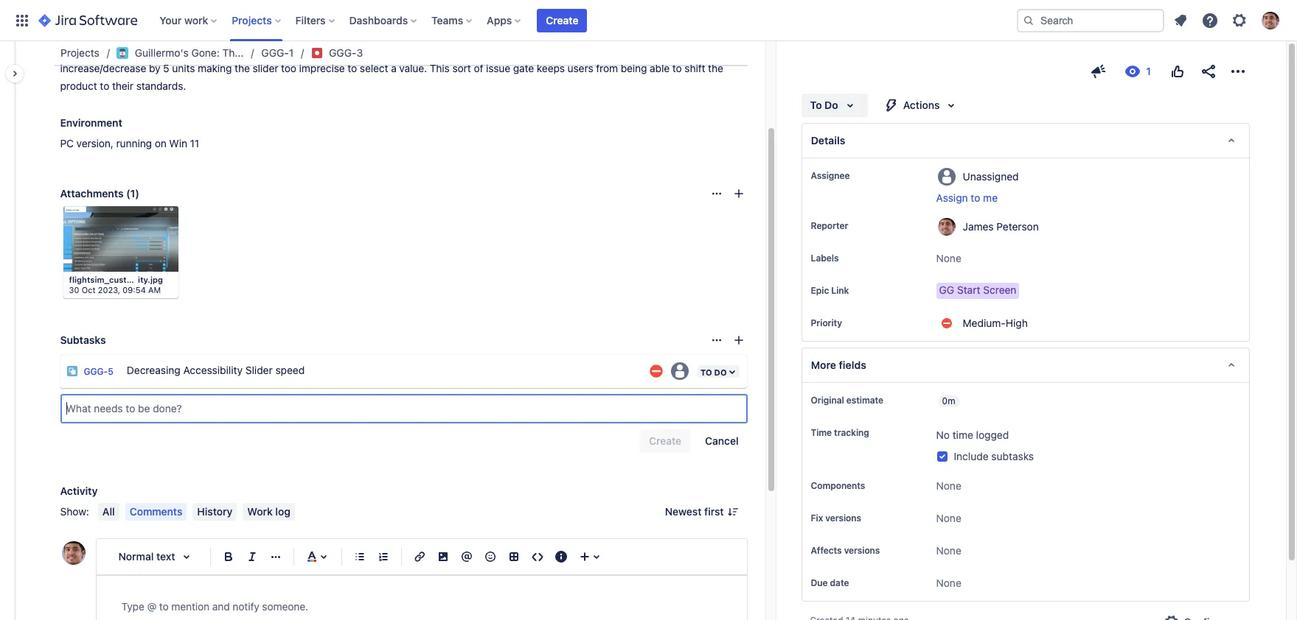 Task type: describe. For each thing, give the bounding box(es) containing it.
apps button
[[482, 8, 527, 32]]

logged
[[976, 429, 1009, 442]]

priority: medium-high image
[[649, 364, 664, 379]]

share image
[[1199, 63, 1217, 80]]

dashboards
[[349, 14, 408, 26]]

this
[[430, 62, 450, 74]]

1 sliders from the left
[[298, 44, 329, 57]]

their
[[112, 80, 133, 92]]

ggg- for 1
[[261, 46, 289, 59]]

making
[[198, 62, 232, 74]]

copy link to issue image
[[360, 46, 371, 58]]

0 horizontal spatial 5
[[108, 366, 113, 378]]

due
[[811, 578, 828, 590]]

0m
[[942, 396, 955, 407]]

screen
[[983, 284, 1017, 296]]

guillermo's gone: the game image
[[117, 47, 129, 59]]

original estimate
[[811, 395, 884, 406]]

projects for projects popup button
[[232, 14, 272, 26]]

all
[[102, 506, 115, 518]]

more fields
[[811, 359, 866, 372]]

ggg-1
[[261, 46, 293, 59]]

projects for projects 'link'
[[60, 46, 99, 59]]

few
[[116, 44, 133, 57]]

log
[[275, 506, 290, 518]]

link image
[[410, 549, 428, 566]]

work log
[[247, 506, 290, 518]]

11
[[190, 137, 199, 150]]

actions
[[903, 99, 940, 111]]

sidebar navigation image
[[0, 59, 32, 88]]

to down 'ggg-3'
[[348, 62, 357, 74]]

time tracking
[[811, 428, 869, 439]]

the right user
[[633, 44, 649, 57]]

Search field
[[1017, 8, 1164, 32]]

actions image
[[1229, 63, 1247, 80]]

your
[[159, 14, 182, 26]]

medium-high
[[963, 317, 1028, 330]]

0 vertical spatial by
[[588, 44, 599, 57]]

imprecise
[[299, 62, 345, 74]]

to inside button
[[971, 192, 980, 204]]

normal
[[118, 551, 153, 563]]

some
[[211, 44, 237, 57]]

normal text
[[118, 551, 175, 563]]

cancel
[[705, 435, 739, 448]]

unassigned
[[963, 170, 1019, 183]]

mention image
[[458, 549, 475, 566]]

james
[[963, 220, 994, 233]]

0 horizontal spatial being
[[523, 44, 550, 57]]

users
[[568, 62, 593, 74]]

history
[[197, 506, 233, 518]]

normal text button
[[111, 541, 204, 574]]

numbered list ⌘⇧7 image
[[374, 549, 392, 566]]

your profile and settings image
[[1262, 11, 1280, 29]]

versions for affects versions
[[844, 546, 880, 557]]

date
[[830, 578, 849, 590]]

th...
[[222, 46, 243, 59]]

guillermo's gone: th... link
[[117, 44, 243, 62]]

plaguing
[[168, 44, 209, 57]]

versions for fix versions
[[825, 514, 861, 525]]

none for affects versions
[[936, 545, 962, 558]]

projects button
[[227, 8, 287, 32]]

standards.
[[136, 80, 186, 92]]

start
[[957, 284, 980, 296]]

priority
[[811, 318, 842, 329]]

decreasing accessibility slider speed
[[127, 365, 305, 377]]

more formatting image
[[267, 549, 284, 566]]

version,
[[76, 137, 113, 150]]

teams
[[432, 14, 463, 26]]

ggg-3 link
[[329, 44, 363, 62]]

filters
[[295, 14, 326, 26]]

1 vertical spatial being
[[621, 62, 647, 74]]

guillermo's
[[134, 46, 188, 59]]

slider
[[245, 365, 273, 377]]

high
[[1006, 317, 1028, 330]]

value.
[[399, 62, 427, 74]]

attachments (1)
[[60, 187, 139, 200]]

5 inside there are a few issues plaguing some of the value sliders in the accessibility options menu. when being shifted by a user the sliders increase/decrease by 5 units making the slider too imprecise to select a value. this sort of issue gate keeps users from being able to shift the product to their standards.
[[163, 62, 169, 74]]

components
[[811, 481, 865, 492]]

comments
[[130, 506, 182, 518]]

newest first
[[665, 506, 724, 518]]

reporter
[[811, 221, 848, 232]]

gg start screen
[[939, 284, 1017, 296]]

0 horizontal spatial of
[[240, 44, 249, 57]]

subtasks
[[60, 334, 106, 347]]

table image
[[505, 549, 522, 566]]

priority pin to top. only you can see pinned fields. image
[[845, 318, 857, 330]]

too
[[281, 62, 296, 74]]

code snippet image
[[528, 549, 546, 566]]

create subtask image
[[733, 335, 745, 347]]

work
[[247, 506, 273, 518]]

no
[[936, 429, 950, 442]]

affects versions
[[811, 546, 880, 557]]

to right able
[[672, 62, 682, 74]]

labels pin to top. only you can see pinned fields. image
[[842, 253, 854, 265]]

teams button
[[427, 8, 478, 32]]

info panel image
[[552, 549, 570, 566]]

search image
[[1023, 14, 1035, 26]]

ggg-3
[[329, 46, 363, 59]]

labels
[[811, 253, 839, 264]]

the right in in the left top of the page
[[342, 44, 358, 57]]

subtasks
[[991, 451, 1034, 463]]

time
[[953, 429, 973, 442]]

1 vertical spatial accessibility
[[183, 365, 243, 377]]

increase/decrease
[[60, 62, 146, 74]]

2 horizontal spatial a
[[602, 44, 607, 57]]

are
[[90, 44, 105, 57]]

gg
[[939, 284, 954, 296]]

win
[[169, 137, 187, 150]]

add attachment image
[[733, 188, 745, 200]]

banner containing your work
[[0, 0, 1297, 41]]

none for components
[[936, 480, 962, 493]]

cancel button
[[696, 430, 747, 453]]

select
[[360, 62, 388, 74]]

2 sliders from the left
[[651, 44, 682, 57]]

assign to me button
[[936, 191, 1234, 206]]

to
[[810, 99, 822, 111]]

keeps
[[537, 62, 565, 74]]

your work button
[[155, 8, 223, 32]]

help image
[[1201, 11, 1219, 29]]



Task type: locate. For each thing, give the bounding box(es) containing it.
5 down guillermo's
[[163, 62, 169, 74]]

3
[[356, 46, 363, 59]]

accessibility
[[360, 44, 419, 57], [183, 365, 243, 377]]

projects up increase/decrease
[[60, 46, 99, 59]]

1 vertical spatial projects
[[60, 46, 99, 59]]

time
[[811, 428, 832, 439]]

appswitcher icon image
[[13, 11, 31, 29]]

to
[[348, 62, 357, 74], [672, 62, 682, 74], [100, 80, 109, 92], [971, 192, 980, 204]]

issues
[[136, 44, 165, 57]]

all button
[[98, 504, 119, 521]]

newest
[[665, 506, 702, 518]]

activity
[[60, 485, 98, 498]]

dashboards button
[[345, 8, 423, 32]]

0 horizontal spatial accessibility
[[183, 365, 243, 377]]

1 none from the top
[[936, 252, 962, 265]]

download image
[[129, 213, 146, 231]]

speed
[[275, 365, 305, 377]]

1 horizontal spatial a
[[391, 62, 397, 74]]

ggg-
[[261, 46, 289, 59], [329, 46, 356, 59], [84, 366, 108, 378]]

of right sort
[[474, 62, 483, 74]]

comments button
[[125, 504, 187, 521]]

ggg- right issue type: sub-task image
[[84, 366, 108, 378]]

environment
[[60, 116, 122, 129]]

epic
[[811, 285, 829, 296]]

ggg-5 link
[[84, 366, 113, 378]]

0 horizontal spatial ggg-
[[84, 366, 108, 378]]

0 horizontal spatial projects
[[60, 46, 99, 59]]

1
[[289, 46, 293, 59]]

gone:
[[191, 46, 219, 59]]

give feedback image
[[1090, 63, 1107, 80]]

to do button
[[801, 94, 868, 117]]

more
[[811, 359, 836, 372]]

the down th...
[[235, 62, 250, 74]]

do
[[825, 99, 838, 111]]

accessibility up 'select'
[[360, 44, 419, 57]]

units
[[172, 62, 195, 74]]

none for due date
[[936, 578, 962, 590]]

by up "users" at the top left of the page
[[588, 44, 599, 57]]

0 vertical spatial 5
[[163, 62, 169, 74]]

fix versions
[[811, 514, 861, 525]]

Comment - Main content area, start typing to enter text. text field
[[121, 599, 722, 616]]

create
[[546, 14, 579, 26]]

a
[[108, 44, 113, 57], [602, 44, 607, 57], [391, 62, 397, 74]]

ggg- up slider
[[261, 46, 289, 59]]

1 vertical spatial by
[[149, 62, 160, 74]]

versions right 'fix'
[[825, 514, 861, 525]]

include
[[954, 451, 989, 463]]

options
[[422, 44, 459, 57]]

vote options: no one has voted for this issue yet. image
[[1169, 63, 1186, 80]]

0 vertical spatial versions
[[825, 514, 861, 525]]

bug image
[[311, 47, 323, 59]]

projects link
[[60, 44, 99, 62]]

there
[[60, 44, 87, 57]]

decreasing accessibility slider speed link
[[121, 357, 643, 386]]

accessibility inside there are a few issues plaguing some of the value sliders in the accessibility options menu. when being shifted by a user the sliders increase/decrease by 5 units making the slider too imprecise to select a value. this sort of issue gate keeps users from being able to shift the product to their standards.
[[360, 44, 419, 57]]

actions button
[[874, 94, 969, 117]]

emoji image
[[481, 549, 499, 566]]

sort
[[452, 62, 471, 74]]

assign
[[936, 192, 968, 204]]

ggg-5
[[84, 366, 113, 378]]

1 horizontal spatial of
[[474, 62, 483, 74]]

1 horizontal spatial accessibility
[[360, 44, 419, 57]]

attachments menu image
[[711, 188, 722, 200]]

5
[[163, 62, 169, 74], [108, 366, 113, 378]]

by down guillermo's
[[149, 62, 160, 74]]

projects inside projects popup button
[[232, 14, 272, 26]]

unassigned image
[[671, 363, 689, 381]]

ggg- inside ggg-1 link
[[261, 46, 289, 59]]

to left "me"
[[971, 192, 980, 204]]

shifted
[[552, 44, 585, 57]]

your work
[[159, 14, 208, 26]]

2 horizontal spatial ggg-
[[329, 46, 356, 59]]

medium-
[[963, 317, 1006, 330]]

newest first button
[[656, 504, 747, 521]]

0 vertical spatial accessibility
[[360, 44, 419, 57]]

2 none from the top
[[936, 480, 962, 493]]

1 horizontal spatial sliders
[[651, 44, 682, 57]]

issue actions image
[[711, 335, 722, 347]]

the
[[252, 44, 267, 57], [342, 44, 358, 57], [633, 44, 649, 57], [235, 62, 250, 74], [708, 62, 723, 74]]

original
[[811, 395, 844, 406]]

work
[[184, 14, 208, 26]]

1 horizontal spatial by
[[588, 44, 599, 57]]

a left "value."
[[391, 62, 397, 74]]

assign to me
[[936, 192, 998, 204]]

a left user
[[602, 44, 607, 57]]

versions right affects
[[844, 546, 880, 557]]

projects
[[232, 14, 272, 26], [60, 46, 99, 59]]

banner
[[0, 0, 1297, 41]]

epic link
[[811, 285, 849, 296]]

ggg- for 5
[[84, 366, 108, 378]]

5 right issue type: sub-task image
[[108, 366, 113, 378]]

accessibility left slider
[[183, 365, 243, 377]]

none for fix versions
[[936, 513, 962, 525]]

link
[[831, 285, 849, 296]]

jira software image
[[38, 11, 137, 29], [38, 11, 137, 29]]

5 none from the top
[[936, 578, 962, 590]]

newest first image
[[727, 507, 739, 518]]

projects up th...
[[232, 14, 272, 26]]

the right shift
[[708, 62, 723, 74]]

settings image
[[1231, 11, 1249, 29]]

1 vertical spatial of
[[474, 62, 483, 74]]

1 horizontal spatial projects
[[232, 14, 272, 26]]

4 none from the top
[[936, 545, 962, 558]]

include subtasks
[[954, 451, 1034, 463]]

slider
[[253, 62, 278, 74]]

ggg- left "copy link to issue" image
[[329, 46, 356, 59]]

details element
[[801, 123, 1250, 159]]

more fields element
[[801, 348, 1250, 383]]

ggg-1 link
[[261, 44, 293, 62]]

me
[[983, 192, 998, 204]]

0 horizontal spatial a
[[108, 44, 113, 57]]

italic ⌘i image
[[243, 549, 261, 566]]

0 vertical spatial of
[[240, 44, 249, 57]]

pc
[[60, 137, 74, 150]]

notifications image
[[1172, 11, 1190, 29]]

issue type: sub-task image
[[66, 366, 78, 378]]

a left the guillermo's gone: the game icon
[[108, 44, 113, 57]]

being down user
[[621, 62, 647, 74]]

attachments
[[60, 187, 124, 200]]

0 vertical spatial being
[[523, 44, 550, 57]]

affects
[[811, 546, 842, 557]]

sliders up able
[[651, 44, 682, 57]]

menu bar
[[95, 504, 298, 521]]

1 horizontal spatial ggg-
[[261, 46, 289, 59]]

Subtasks field
[[62, 396, 746, 423]]

being
[[523, 44, 550, 57], [621, 62, 647, 74]]

of right the some
[[240, 44, 249, 57]]

sliders up imprecise
[[298, 44, 329, 57]]

1 vertical spatial 5
[[108, 366, 113, 378]]

on
[[155, 137, 166, 150]]

gate
[[513, 62, 534, 74]]

work log button
[[243, 504, 295, 521]]

(1)
[[126, 187, 139, 200]]

ggg- for 3
[[329, 46, 356, 59]]

versions
[[825, 514, 861, 525], [844, 546, 880, 557]]

0 vertical spatial projects
[[232, 14, 272, 26]]

3 none from the top
[[936, 513, 962, 525]]

primary element
[[9, 0, 1017, 41]]

user
[[610, 44, 631, 57]]

to do
[[810, 99, 838, 111]]

delete image
[[154, 213, 171, 231]]

menu bar containing all
[[95, 504, 298, 521]]

1 horizontal spatial being
[[621, 62, 647, 74]]

add image, video, or file image
[[434, 549, 452, 566]]

1 horizontal spatial 5
[[163, 62, 169, 74]]

first
[[704, 506, 724, 518]]

gg start screen link
[[936, 283, 1020, 299]]

profile image of james peterson image
[[62, 542, 85, 566]]

by
[[588, 44, 599, 57], [149, 62, 160, 74]]

bold ⌘b image
[[219, 549, 237, 566]]

being up gate
[[523, 44, 550, 57]]

fix
[[811, 514, 823, 525]]

guillermo's gone: th...
[[134, 46, 243, 59]]

to down increase/decrease
[[100, 80, 109, 92]]

0 horizontal spatial by
[[149, 62, 160, 74]]

assignee
[[811, 170, 850, 181]]

1 vertical spatial versions
[[844, 546, 880, 557]]

details
[[811, 134, 845, 147]]

0 horizontal spatial sliders
[[298, 44, 329, 57]]

issue
[[486, 62, 510, 74]]

bullet list ⌘⇧8 image
[[351, 549, 368, 566]]

from
[[596, 62, 618, 74]]

the up slider
[[252, 44, 267, 57]]

apps
[[487, 14, 512, 26]]



Task type: vqa. For each thing, say whether or not it's contained in the screenshot.
"their"
yes



